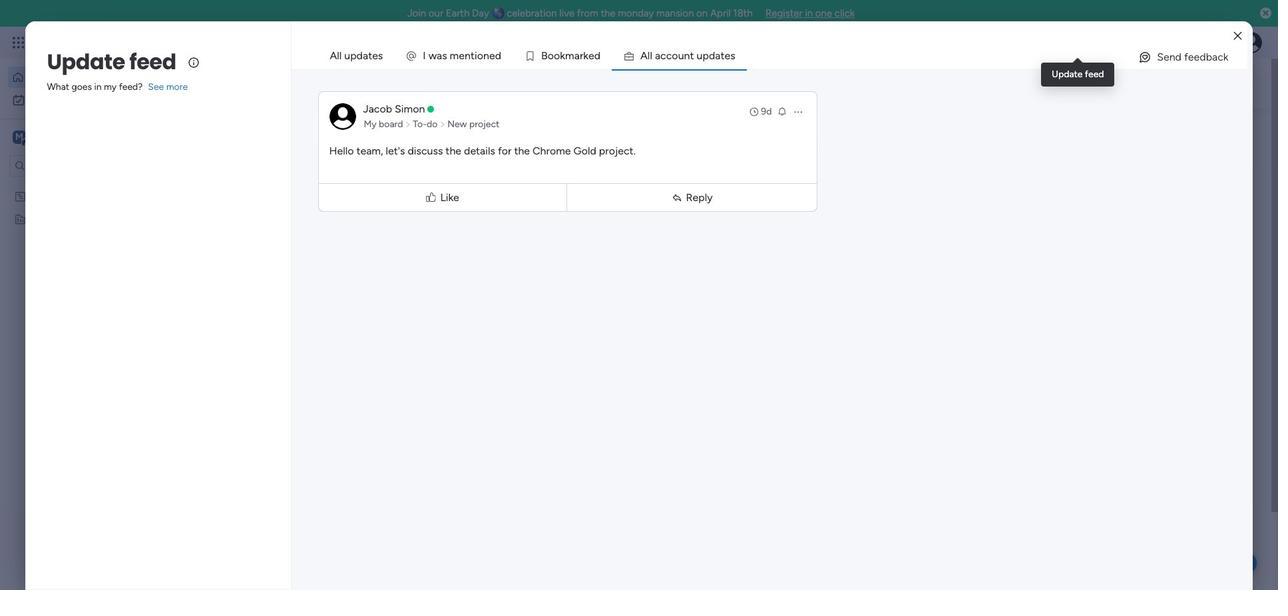 Task type: locate. For each thing, give the bounding box(es) containing it.
quick search results list box
[[246, 151, 987, 328]]

option down "search in workspace" field
[[0, 184, 170, 187]]

1 horizontal spatial workspace image
[[268, 566, 300, 590]]

tab
[[319, 43, 394, 69]]

0 vertical spatial option
[[8, 67, 162, 88]]

reminder image
[[777, 106, 788, 117]]

workspace image
[[13, 130, 26, 145], [268, 566, 300, 590]]

option up workspace selection element
[[8, 67, 162, 88]]

workspace selection element
[[13, 129, 111, 147]]

option
[[8, 67, 162, 88], [0, 184, 170, 187]]

v2 user feedback image
[[1030, 76, 1040, 91]]

tab list
[[319, 43, 1248, 69]]

1 vertical spatial workspace image
[[268, 566, 300, 590]]

0 vertical spatial workspace image
[[13, 130, 26, 145]]

jacob simon image
[[1241, 32, 1263, 53]]

list box
[[0, 182, 170, 410]]



Task type: vqa. For each thing, say whether or not it's contained in the screenshot.
Sort "icon"
no



Task type: describe. For each thing, give the bounding box(es) containing it.
slider arrow image
[[405, 118, 411, 131]]

give feedback image
[[1139, 51, 1152, 64]]

close image
[[1234, 31, 1242, 41]]

roy mann image
[[277, 390, 304, 416]]

slider arrow image
[[440, 118, 446, 131]]

select product image
[[12, 36, 25, 49]]

0 horizontal spatial workspace image
[[13, 130, 26, 145]]

options image
[[793, 107, 804, 117]]

monday marketplace image
[[1130, 36, 1143, 49]]

Search in workspace field
[[28, 158, 111, 173]]

1 vertical spatial option
[[0, 184, 170, 187]]



